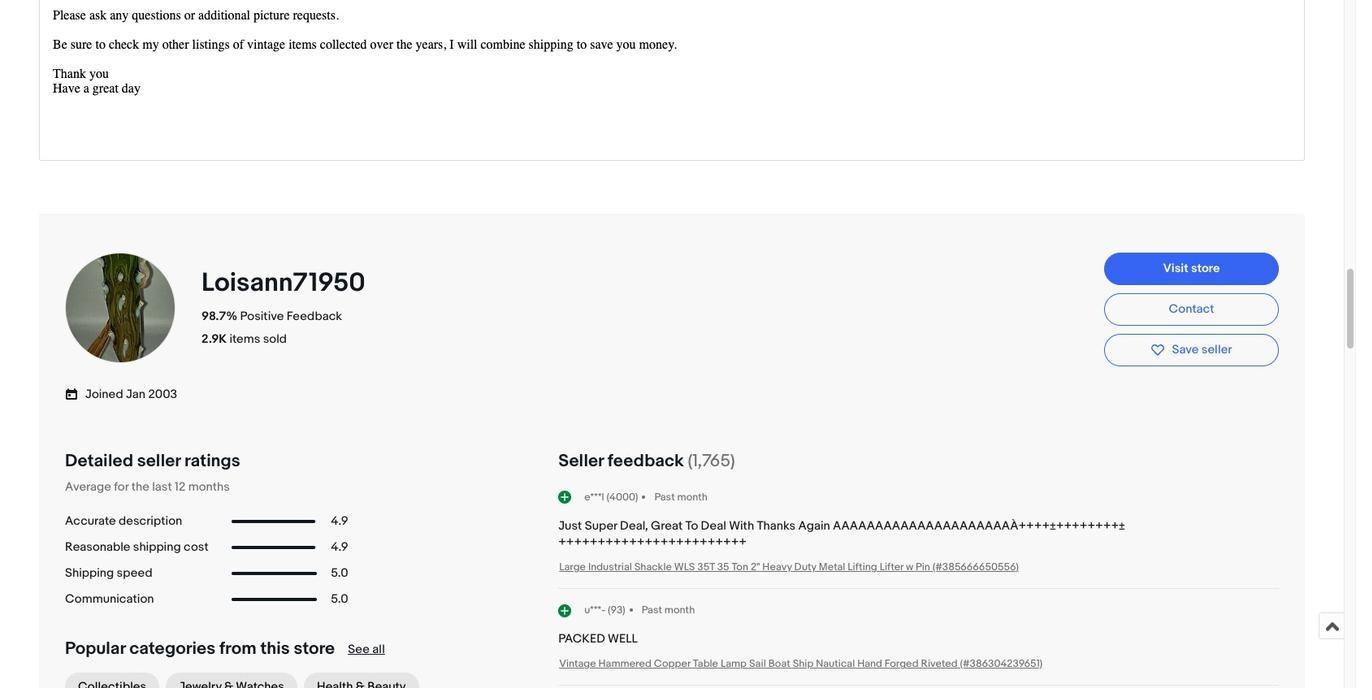 Task type: locate. For each thing, give the bounding box(es) containing it.
lamp
[[721, 658, 747, 671]]

0 vertical spatial store
[[1192, 261, 1221, 276]]

ratings
[[185, 451, 240, 472]]

copper
[[654, 658, 691, 671]]

month
[[678, 491, 708, 504], [665, 604, 695, 617]]

shipping speed
[[65, 566, 153, 581]]

sold
[[263, 332, 287, 347]]

average
[[65, 480, 111, 495]]

loisann71950 image
[[63, 251, 177, 365]]

save seller
[[1173, 342, 1233, 358]]

u***- (93)
[[585, 604, 626, 617]]

heavy
[[763, 561, 792, 574]]

contact
[[1169, 301, 1215, 317]]

seller inside button
[[1202, 342, 1233, 358]]

1 4.9 from the top
[[331, 514, 348, 529]]

month down wls
[[665, 604, 695, 617]]

past for well
[[642, 604, 662, 617]]

1 horizontal spatial seller
[[1202, 342, 1233, 358]]

store right this
[[294, 639, 335, 660]]

past up great
[[655, 491, 675, 504]]

pin
[[916, 561, 931, 574]]

visit store link
[[1105, 253, 1280, 285]]

past month for super
[[655, 491, 708, 504]]

0 vertical spatial 5.0
[[331, 566, 348, 581]]

++++++++++++++++++++++++
[[559, 535, 747, 551]]

past month
[[655, 491, 708, 504], [642, 604, 695, 617]]

to
[[686, 519, 698, 534]]

deal,
[[620, 519, 648, 534]]

vintage hammered copper table lamp sail boat ship nautical hand forged riveted (#386304239651)
[[559, 658, 1043, 671]]

hammered
[[599, 658, 652, 671]]

seller
[[1202, 342, 1233, 358], [137, 451, 181, 472]]

1 5.0 from the top
[[331, 566, 348, 581]]

the
[[131, 480, 149, 495]]

contact link
[[1105, 294, 1280, 326]]

past for super
[[655, 491, 675, 504]]

month for well
[[665, 604, 695, 617]]

packed well
[[559, 632, 638, 647]]

2 5.0 from the top
[[331, 592, 348, 607]]

seller
[[559, 451, 604, 472]]

seller for save
[[1202, 342, 1233, 358]]

past month up to
[[655, 491, 708, 504]]

just super deal, great to deal with thanks again aaaaaaaaaaaaaaaaaaaaaà++++±++++++++± ++++++++++++++++++++++++
[[559, 519, 1126, 551]]

35
[[718, 561, 730, 574]]

loisann71950 link
[[202, 268, 371, 299]]

nautical
[[816, 658, 855, 671]]

seller up last
[[137, 451, 181, 472]]

store right visit
[[1192, 261, 1221, 276]]

past
[[655, 491, 675, 504], [642, 604, 662, 617]]

0 vertical spatial 4.9
[[331, 514, 348, 529]]

(1,765)
[[688, 451, 736, 472]]

1 vertical spatial past month
[[642, 604, 695, 617]]

with
[[729, 519, 755, 534]]

w
[[906, 561, 914, 574]]

0 vertical spatial past
[[655, 491, 675, 504]]

0 vertical spatial seller
[[1202, 342, 1233, 358]]

(#386304239651)
[[960, 658, 1043, 671]]

1 vertical spatial month
[[665, 604, 695, 617]]

seller right "save"
[[1202, 342, 1233, 358]]

speed
[[117, 566, 153, 581]]

1 horizontal spatial store
[[1192, 261, 1221, 276]]

save
[[1173, 342, 1199, 358]]

description
[[119, 514, 182, 529]]

4.9
[[331, 514, 348, 529], [331, 540, 348, 555]]

sail
[[749, 658, 766, 671]]

past right the (93)
[[642, 604, 662, 617]]

1 vertical spatial seller
[[137, 451, 181, 472]]

e***l
[[585, 491, 605, 504]]

0 horizontal spatial store
[[294, 639, 335, 660]]

e***l (4000)
[[585, 491, 638, 504]]

0 horizontal spatial seller
[[137, 451, 181, 472]]

past month down "shackle"
[[642, 604, 695, 617]]

feedback
[[608, 451, 684, 472]]

1 vertical spatial past
[[642, 604, 662, 617]]

1 vertical spatial 5.0
[[331, 592, 348, 607]]

shipping
[[65, 566, 114, 581]]

deal
[[701, 519, 727, 534]]

just
[[559, 519, 582, 534]]

(#385666650556)
[[933, 561, 1019, 574]]

5.0
[[331, 566, 348, 581], [331, 592, 348, 607]]

duty
[[795, 561, 817, 574]]

2 4.9 from the top
[[331, 540, 348, 555]]

packed
[[559, 632, 605, 647]]

accurate description
[[65, 514, 182, 529]]

0 vertical spatial past month
[[655, 491, 708, 504]]

table
[[693, 658, 719, 671]]

lifting
[[848, 561, 878, 574]]

past month for well
[[642, 604, 695, 617]]

month up to
[[678, 491, 708, 504]]

2.9k
[[202, 332, 227, 347]]

1 vertical spatial 4.9
[[331, 540, 348, 555]]

loisann71950
[[202, 268, 366, 299]]

see
[[348, 642, 370, 658]]

0 vertical spatial month
[[678, 491, 708, 504]]



Task type: vqa. For each thing, say whether or not it's contained in the screenshot.
search
no



Task type: describe. For each thing, give the bounding box(es) containing it.
12
[[175, 480, 186, 495]]

positive
[[240, 309, 284, 324]]

shackle
[[635, 561, 672, 574]]

boat
[[769, 658, 791, 671]]

large
[[559, 561, 586, 574]]

vintage
[[559, 658, 596, 671]]

vintage hammered copper table lamp sail boat ship nautical hand forged riveted (#386304239651) link
[[559, 658, 1043, 671]]

month for super
[[678, 491, 708, 504]]

(93)
[[608, 604, 626, 617]]

visit store
[[1164, 261, 1221, 276]]

joined jan 2003
[[85, 387, 177, 403]]

35t
[[698, 561, 715, 574]]

2003
[[148, 387, 177, 403]]

popular
[[65, 639, 126, 660]]

lifter
[[880, 561, 904, 574]]

98.7%
[[202, 309, 237, 324]]

save seller button
[[1105, 334, 1280, 367]]

forged
[[885, 658, 919, 671]]

joined
[[85, 387, 123, 403]]

5.0 for communication
[[331, 592, 348, 607]]

aaaaaaaaaaaaaaaaaaaaaà++++±++++++++±
[[833, 519, 1126, 534]]

see all link
[[348, 642, 385, 658]]

98.7% positive feedback 2.9k items sold
[[202, 309, 342, 347]]

feedback
[[287, 309, 342, 324]]

u***-
[[585, 604, 606, 617]]

well
[[608, 632, 638, 647]]

detailed seller ratings
[[65, 451, 240, 472]]

popular categories from this store
[[65, 639, 335, 660]]

reasonable
[[65, 540, 130, 555]]

(4000)
[[607, 491, 638, 504]]

hand
[[858, 658, 883, 671]]

large industrial shackle wls 35t 35 ton 2" heavy duty metal lifting lifter w pin (#385666650556) link
[[559, 561, 1019, 574]]

see all
[[348, 642, 385, 658]]

detailed
[[65, 451, 133, 472]]

large industrial shackle wls 35t 35 ton 2" heavy duty metal lifting lifter w pin (#385666650556)
[[559, 561, 1019, 574]]

seller feedback (1,765)
[[559, 451, 736, 472]]

last
[[152, 480, 172, 495]]

5.0 for shipping speed
[[331, 566, 348, 581]]

all
[[373, 642, 385, 658]]

cost
[[184, 540, 209, 555]]

this
[[260, 639, 290, 660]]

4.9 for reasonable shipping cost
[[331, 540, 348, 555]]

thanks
[[757, 519, 796, 534]]

metal
[[819, 561, 846, 574]]

reasonable shipping cost
[[65, 540, 209, 555]]

visit
[[1164, 261, 1189, 276]]

riveted
[[921, 658, 958, 671]]

shipping
[[133, 540, 181, 555]]

again
[[799, 519, 831, 534]]

ton
[[732, 561, 749, 574]]

accurate
[[65, 514, 116, 529]]

categories
[[129, 639, 216, 660]]

from
[[219, 639, 257, 660]]

super
[[585, 519, 618, 534]]

jan
[[126, 387, 146, 403]]

average for the last 12 months
[[65, 480, 230, 495]]

communication
[[65, 592, 154, 607]]

months
[[188, 480, 230, 495]]

great
[[651, 519, 683, 534]]

store inside visit store link
[[1192, 261, 1221, 276]]

industrial
[[588, 561, 632, 574]]

wls
[[675, 561, 695, 574]]

1 vertical spatial store
[[294, 639, 335, 660]]

text__icon wrapper image
[[65, 386, 85, 402]]

seller for detailed
[[137, 451, 181, 472]]

ship
[[793, 658, 814, 671]]

4.9 for accurate description
[[331, 514, 348, 529]]

for
[[114, 480, 129, 495]]



